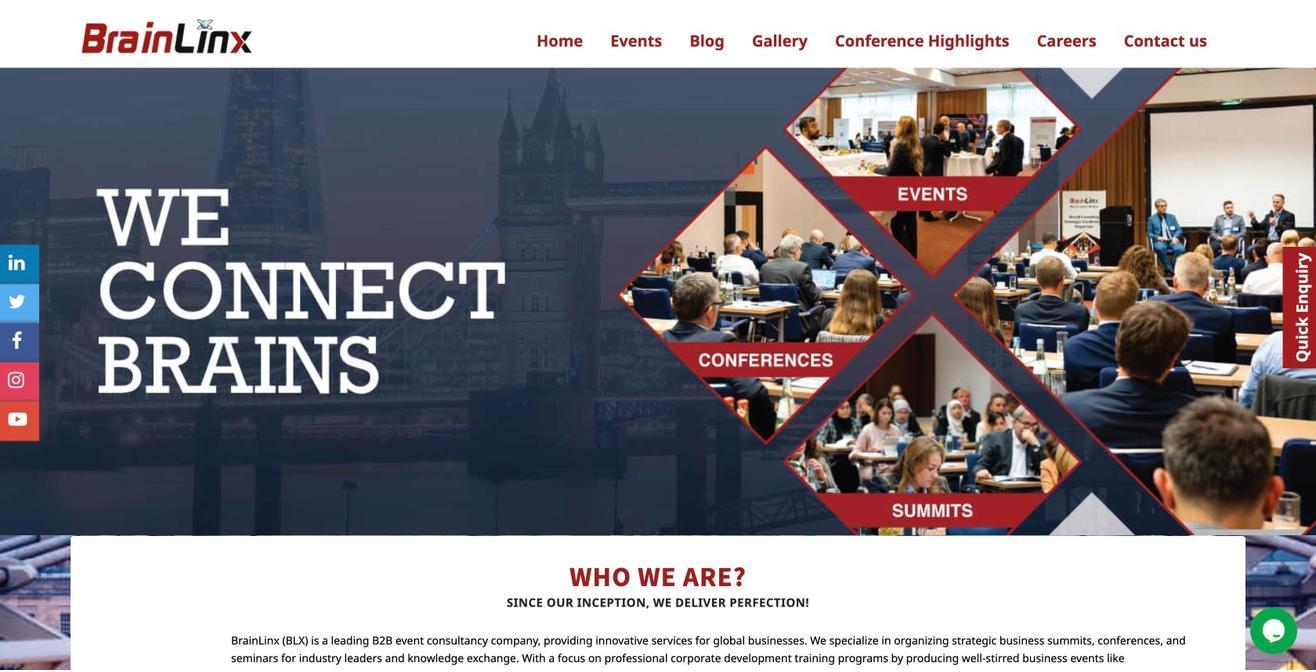 Task type: locate. For each thing, give the bounding box(es) containing it.
facebook image
[[11, 331, 22, 350]]



Task type: describe. For each thing, give the bounding box(es) containing it.
linkedin image
[[9, 253, 25, 272]]

youtube play image
[[8, 410, 27, 429]]

instagram image
[[8, 371, 24, 389]]

twitter image
[[8, 292, 26, 311]]

brainlinx logo image
[[78, 13, 254, 68]]



